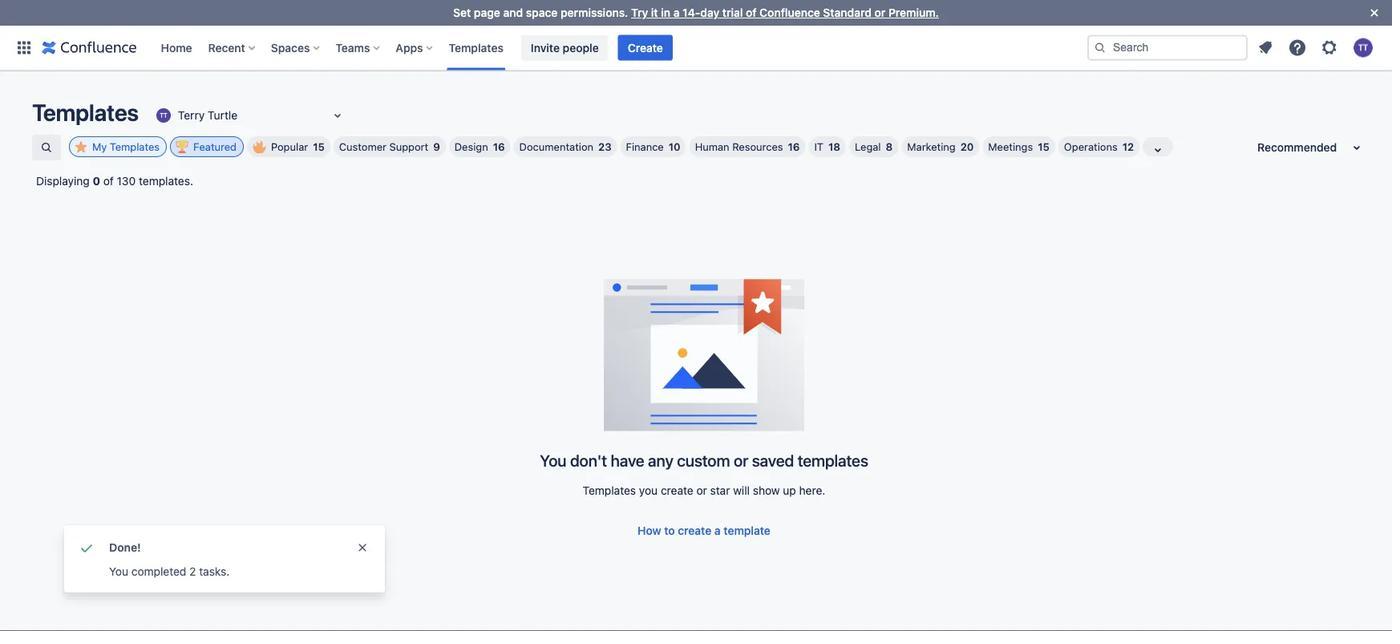 Task type: vqa. For each thing, say whether or not it's contained in the screenshot.
top ago
no



Task type: describe. For each thing, give the bounding box(es) containing it.
support
[[389, 141, 428, 153]]

10
[[669, 141, 681, 153]]

success image
[[77, 538, 96, 557]]

templates up my
[[32, 99, 139, 126]]

featured
[[193, 141, 237, 153]]

tasks.
[[199, 565, 230, 578]]

up
[[783, 484, 796, 497]]

spaces
[[271, 41, 310, 54]]

create for a
[[678, 524, 712, 537]]

8
[[886, 141, 893, 153]]

templates you create or star will show up here.
[[583, 484, 826, 497]]

operations 12
[[1064, 141, 1134, 153]]

home link
[[156, 35, 197, 61]]

here.
[[799, 484, 826, 497]]

try
[[631, 6, 648, 19]]

design
[[455, 141, 488, 153]]

dismiss image
[[356, 541, 369, 554]]

home
[[161, 41, 192, 54]]

standard
[[823, 6, 872, 19]]

invite
[[531, 41, 560, 54]]

0
[[93, 174, 100, 188]]

documentation 23
[[519, 141, 612, 153]]

saved
[[752, 451, 794, 470]]

appswitcher icon image
[[14, 38, 34, 57]]

page
[[474, 6, 500, 19]]

any
[[648, 451, 674, 470]]

my templates button
[[69, 136, 167, 157]]

documentation
[[519, 141, 594, 153]]

in
[[661, 6, 671, 19]]

resources
[[732, 141, 783, 153]]

confluence
[[760, 6, 820, 19]]

try it in a 14-day trial of confluence standard or premium. link
[[631, 6, 939, 19]]

template
[[724, 524, 771, 537]]

displaying 0 of 130 templates.
[[36, 174, 193, 188]]

14-
[[683, 6, 700, 19]]

popular
[[271, 141, 308, 153]]

terry turtle
[[178, 109, 238, 122]]

to
[[664, 524, 675, 537]]

finance 10
[[626, 141, 681, 153]]

terry
[[178, 109, 205, 122]]

invite people button
[[521, 35, 609, 61]]

a inside 'link'
[[715, 524, 721, 537]]

legal 8
[[855, 141, 893, 153]]

design 16
[[455, 141, 505, 153]]

banner containing home
[[0, 25, 1392, 71]]

will
[[733, 484, 750, 497]]

don't
[[570, 451, 607, 470]]

finance
[[626, 141, 664, 153]]

templates
[[798, 451, 868, 470]]

0 horizontal spatial a
[[673, 6, 680, 19]]

meetings
[[988, 141, 1033, 153]]

apps button
[[391, 35, 439, 61]]

search image
[[1094, 41, 1107, 54]]

customer
[[339, 141, 387, 153]]

1 vertical spatial of
[[103, 174, 114, 188]]

spaces button
[[266, 35, 326, 61]]

1 16 from the left
[[493, 141, 505, 153]]

you don't have any custom or saved templates
[[540, 451, 868, 470]]

you for you don't have any custom or saved templates
[[540, 451, 567, 470]]

open image
[[328, 106, 347, 125]]

12
[[1123, 141, 1134, 153]]

done!
[[109, 541, 141, 554]]

open search bar image
[[40, 141, 53, 154]]

2 15 from the left
[[1038, 141, 1050, 153]]

help icon image
[[1288, 38, 1307, 57]]

people
[[563, 41, 599, 54]]

templates.
[[139, 174, 193, 188]]

you
[[639, 484, 658, 497]]

trial
[[723, 6, 743, 19]]



Task type: locate. For each thing, give the bounding box(es) containing it.
operations
[[1064, 141, 1118, 153]]

marketing 20
[[907, 141, 974, 153]]

how to create a template link
[[628, 518, 780, 544]]

1 vertical spatial you
[[109, 565, 128, 578]]

0 vertical spatial create
[[661, 484, 694, 497]]

templates
[[449, 41, 504, 54], [32, 99, 139, 126], [110, 141, 160, 153], [583, 484, 636, 497]]

1 15 from the left
[[313, 141, 325, 153]]

marketing
[[907, 141, 956, 153]]

create
[[661, 484, 694, 497], [678, 524, 712, 537]]

15 right popular
[[313, 141, 325, 153]]

15
[[313, 141, 325, 153], [1038, 141, 1050, 153]]

18
[[829, 141, 841, 153]]

set
[[453, 6, 471, 19]]

or
[[875, 6, 886, 19], [734, 451, 748, 470], [697, 484, 707, 497]]

star
[[710, 484, 730, 497]]

how
[[638, 524, 661, 537]]

20
[[961, 141, 974, 153]]

you down done!
[[109, 565, 128, 578]]

human resources 16
[[695, 141, 800, 153]]

9
[[433, 141, 440, 153]]

notification icon image
[[1256, 38, 1275, 57]]

Search field
[[1088, 35, 1248, 61]]

a right in
[[673, 6, 680, 19]]

day
[[700, 6, 720, 19]]

recommended button
[[1248, 135, 1376, 160]]

1 horizontal spatial 15
[[1038, 141, 1050, 153]]

settings icon image
[[1320, 38, 1339, 57]]

1 horizontal spatial or
[[734, 451, 748, 470]]

1 horizontal spatial 16
[[788, 141, 800, 153]]

turtle
[[208, 109, 238, 122]]

create right to at the left bottom
[[678, 524, 712, 537]]

recent
[[208, 41, 245, 54]]

you
[[540, 451, 567, 470], [109, 565, 128, 578]]

premium.
[[889, 6, 939, 19]]

0 horizontal spatial of
[[103, 174, 114, 188]]

create link
[[618, 35, 673, 61]]

1 horizontal spatial a
[[715, 524, 721, 537]]

space
[[526, 6, 558, 19]]

my
[[92, 141, 107, 153]]

teams
[[336, 41, 370, 54]]

of
[[746, 6, 757, 19], [103, 174, 114, 188]]

0 horizontal spatial 16
[[493, 141, 505, 153]]

of right 0
[[103, 174, 114, 188]]

close image
[[1365, 3, 1384, 22]]

templates down page
[[449, 41, 504, 54]]

have
[[611, 451, 644, 470]]

2
[[189, 565, 196, 578]]

global element
[[10, 25, 1084, 70]]

it
[[651, 6, 658, 19]]

create
[[628, 41, 663, 54]]

it 18
[[814, 141, 841, 153]]

of right trial
[[746, 6, 757, 19]]

1 horizontal spatial of
[[746, 6, 757, 19]]

0 vertical spatial a
[[673, 6, 680, 19]]

show
[[753, 484, 780, 497]]

templates link
[[444, 35, 508, 61]]

recommended
[[1258, 141, 1337, 154]]

1 vertical spatial create
[[678, 524, 712, 537]]

recent button
[[203, 35, 261, 61]]

2 16 from the left
[[788, 141, 800, 153]]

invite people
[[531, 41, 599, 54]]

16
[[493, 141, 505, 153], [788, 141, 800, 153]]

create inside how to create a template 'link'
[[678, 524, 712, 537]]

0 horizontal spatial 15
[[313, 141, 325, 153]]

a left template
[[715, 524, 721, 537]]

or right "standard"
[[875, 6, 886, 19]]

set page and space permissions. try it in a 14-day trial of confluence standard or premium.
[[453, 6, 939, 19]]

1 vertical spatial or
[[734, 451, 748, 470]]

0 vertical spatial you
[[540, 451, 567, 470]]

you left don't
[[540, 451, 567, 470]]

0 vertical spatial or
[[875, 6, 886, 19]]

customer support 9
[[339, 141, 440, 153]]

1 vertical spatial a
[[715, 524, 721, 537]]

teams button
[[331, 35, 386, 61]]

23
[[598, 141, 612, 153]]

meetings 15
[[988, 141, 1050, 153]]

16 left it
[[788, 141, 800, 153]]

0 horizontal spatial you
[[109, 565, 128, 578]]

create for or
[[661, 484, 694, 497]]

15 right meetings
[[1038, 141, 1050, 153]]

2 horizontal spatial or
[[875, 6, 886, 19]]

permissions.
[[561, 6, 628, 19]]

None text field
[[154, 107, 157, 124]]

confluence image
[[42, 38, 137, 57], [42, 38, 137, 57]]

your profile and preferences image
[[1354, 38, 1373, 57]]

templates right my
[[110, 141, 160, 153]]

my templates
[[92, 141, 160, 153]]

create right you
[[661, 484, 694, 497]]

0 horizontal spatial or
[[697, 484, 707, 497]]

2 vertical spatial or
[[697, 484, 707, 497]]

you completed 2 tasks.
[[109, 565, 230, 578]]

or up will on the right of page
[[734, 451, 748, 470]]

how to create a template
[[638, 524, 771, 537]]

custom
[[677, 451, 730, 470]]

templates down 'have'
[[583, 484, 636, 497]]

displaying
[[36, 174, 90, 188]]

or left star at the right
[[697, 484, 707, 497]]

apps
[[396, 41, 423, 54]]

you for you completed 2 tasks.
[[109, 565, 128, 578]]

130
[[117, 174, 136, 188]]

it
[[814, 141, 824, 153]]

banner
[[0, 25, 1392, 71]]

templates inside button
[[110, 141, 160, 153]]

0 vertical spatial of
[[746, 6, 757, 19]]

completed
[[131, 565, 186, 578]]

a
[[673, 6, 680, 19], [715, 524, 721, 537]]

and
[[503, 6, 523, 19]]

more categories image
[[1149, 140, 1168, 160]]

human
[[695, 141, 730, 153]]

featured button
[[170, 136, 244, 157]]

legal
[[855, 141, 881, 153]]

16 right design
[[493, 141, 505, 153]]

templates inside global element
[[449, 41, 504, 54]]

1 horizontal spatial you
[[540, 451, 567, 470]]



